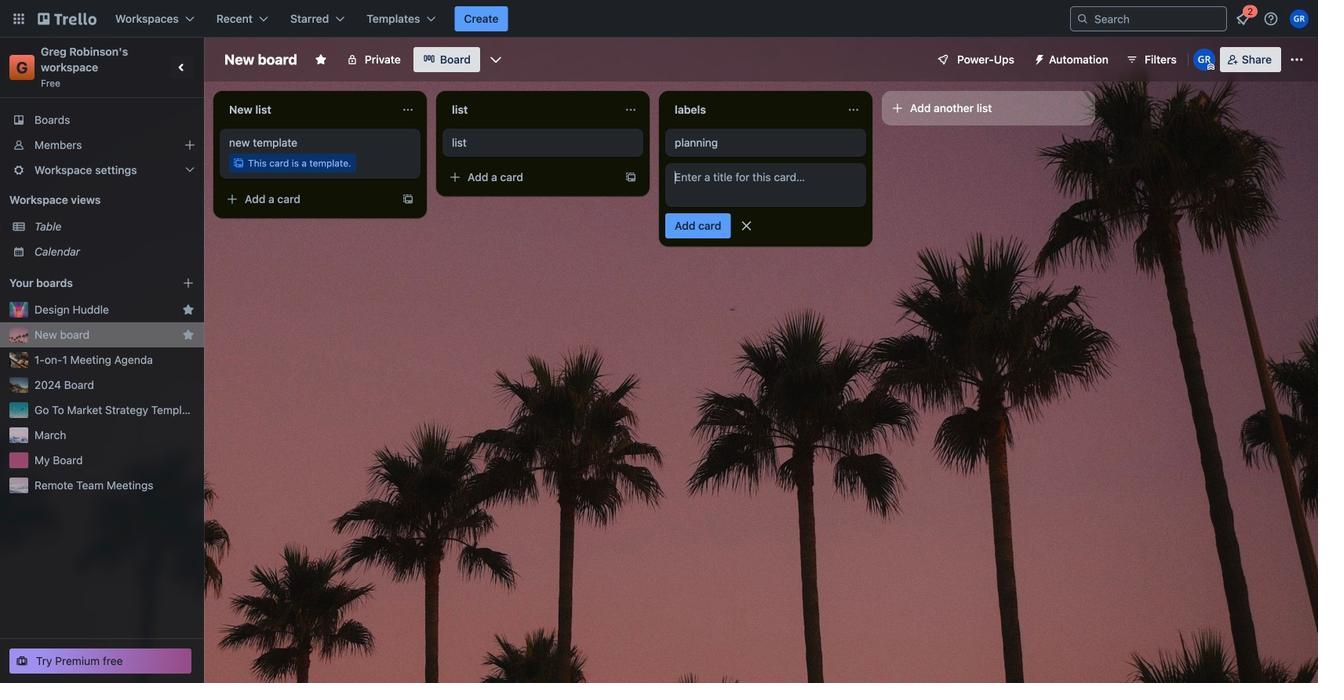 Task type: describe. For each thing, give the bounding box(es) containing it.
0 vertical spatial greg robinson (gregrobinson96) image
[[1290, 9, 1309, 28]]

sm image
[[1027, 47, 1049, 69]]

back to home image
[[38, 6, 97, 31]]

search image
[[1077, 13, 1089, 25]]

this member is an admin of this board. image
[[1207, 64, 1214, 71]]

1 horizontal spatial create from template… image
[[625, 171, 637, 184]]

workspace navigation collapse icon image
[[171, 56, 193, 78]]

show menu image
[[1289, 52, 1305, 67]]



Task type: locate. For each thing, give the bounding box(es) containing it.
Enter a title for this card… text field
[[665, 163, 866, 207]]

0 horizontal spatial create from template… image
[[402, 193, 414, 206]]

1 vertical spatial create from template… image
[[402, 193, 414, 206]]

2 starred icon image from the top
[[182, 329, 195, 341]]

Search field
[[1089, 8, 1226, 30]]

customize views image
[[488, 52, 504, 67]]

1 vertical spatial starred icon image
[[182, 329, 195, 341]]

0 horizontal spatial greg robinson (gregrobinson96) image
[[1193, 49, 1215, 71]]

greg robinson (gregrobinson96) image right open information menu "icon"
[[1290, 9, 1309, 28]]

greg robinson (gregrobinson96) image
[[1290, 9, 1309, 28], [1193, 49, 1215, 71]]

starred icon image
[[182, 304, 195, 316], [182, 329, 195, 341]]

star or unstar board image
[[315, 53, 327, 66]]

cancel image
[[739, 218, 754, 234]]

your boards with 8 items element
[[9, 274, 158, 293]]

open information menu image
[[1263, 11, 1279, 27]]

1 vertical spatial greg robinson (gregrobinson96) image
[[1193, 49, 1215, 71]]

create from template… image
[[625, 171, 637, 184], [402, 193, 414, 206]]

Board name text field
[[217, 47, 305, 72]]

None text field
[[220, 97, 395, 122], [443, 97, 618, 122], [665, 97, 841, 122], [220, 97, 395, 122], [443, 97, 618, 122], [665, 97, 841, 122]]

primary element
[[0, 0, 1318, 38]]

0 vertical spatial create from template… image
[[625, 171, 637, 184]]

1 horizontal spatial greg robinson (gregrobinson96) image
[[1290, 9, 1309, 28]]

1 starred icon image from the top
[[182, 304, 195, 316]]

0 vertical spatial starred icon image
[[182, 304, 195, 316]]

2 notifications image
[[1233, 9, 1252, 28]]

greg robinson (gregrobinson96) image down search field
[[1193, 49, 1215, 71]]

add board image
[[182, 277, 195, 290]]



Task type: vqa. For each thing, say whether or not it's contained in the screenshot.
Christopher Davis (christopheraland) icon to the left
no



